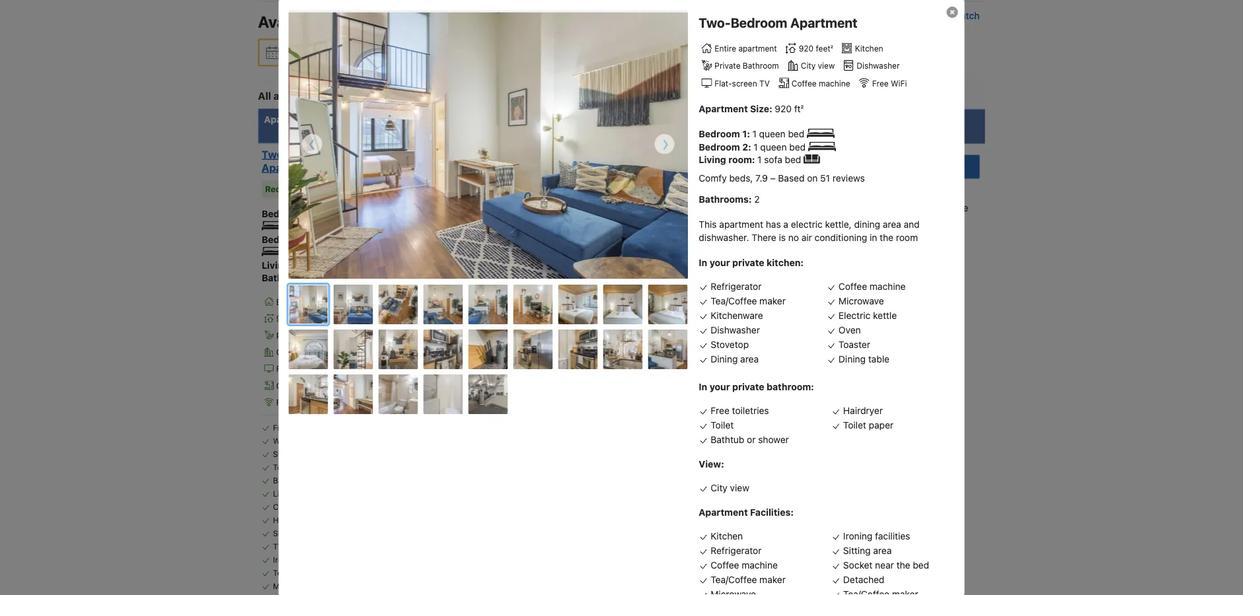 Task type: describe. For each thing, give the bounding box(es) containing it.
room: inside the dialog dialog
[[729, 154, 755, 165]]

your for in your private bathroom:
[[710, 382, 730, 392]]

queen up –
[[760, 141, 787, 152]]

available
[[274, 90, 317, 101]]

2 dec from the left
[[375, 47, 392, 58]]

coffee machine up 'electric kettle'
[[839, 281, 906, 292]]

1 queen bed down the recommended for 5 adults
[[315, 208, 367, 219]]

wifi inside the dialog dialog
[[891, 79, 907, 88]]

private inside the dialog dialog
[[715, 61, 741, 70]]

socket
[[843, 560, 873, 571]]

1 vertical spatial tv
[[321, 365, 332, 374]]

air
[[802, 232, 812, 243]]

125.00
[[499, 282, 521, 290]]

free cancellation
[[626, 150, 694, 159]]

1 vertical spatial service
[[313, 450, 340, 459]]

availability
[[258, 12, 339, 31]]

0 horizontal spatial entire apartment
[[276, 298, 339, 307]]

city up ft² at right top
[[801, 61, 816, 70]]

1 vertical spatial 2023
[[744, 179, 764, 189]]

size:
[[750, 103, 773, 114]]

select an apartment
[[785, 114, 835, 138]]

1 vertical spatial or
[[305, 476, 312, 485]]

cancellation
[[646, 150, 694, 159]]

shower inside the dialog dialog
[[758, 435, 789, 446]]

type
[[315, 114, 338, 124]]

washing
[[273, 437, 305, 446]]

private shower image
[[325, 273, 334, 282]]

flat-screen tv inside the dialog dialog
[[715, 79, 770, 88]]

% right 3.88
[[578, 242, 584, 250]]

apartment type
[[264, 114, 338, 124]]

1 vertical spatial screen
[[294, 365, 319, 374]]

your for in your private kitchen:
[[710, 257, 730, 268]]

1 vertical spatial wifi
[[295, 398, 311, 407]]

1 vertical spatial us$
[[579, 269, 592, 277]]

dining table
[[839, 354, 890, 365]]

bathtub inside the dialog dialog
[[711, 435, 745, 446]]

a
[[784, 219, 789, 230]]

paper
[[869, 420, 894, 431]]

0 horizontal spatial 5
[[343, 184, 349, 194]]

taxes
[[674, 209, 694, 218]]

applied to the price before taxes and charges
[[626, 197, 764, 218]]

photo of two-bedroom apartment #21 image
[[378, 375, 418, 414]]

feet² inside the dialog dialog
[[816, 44, 833, 53]]

1 vertical spatial bathroom
[[304, 331, 341, 340]]

toiletries for service
[[292, 423, 324, 433]]

1 vertical spatial room:
[[291, 260, 318, 271]]

your
[[612, 114, 632, 124]]

free toiletries for washing machine
[[273, 423, 324, 433]]

wed,
[[285, 47, 307, 58]]

stay,
[[562, 269, 577, 277]]

two-bedroom apartment inside the dialog dialog
[[699, 15, 858, 30]]

bedroom 2: for leftmost couch image
[[262, 234, 317, 245]]

1 vertical spatial sofa
[[327, 260, 345, 271]]

and inside this apartment has a electric kettle, dining area and dishwasher. there is no air conditioning in the room
[[904, 219, 920, 230]]

51
[[820, 173, 830, 184]]

living for leftmost couch image
[[262, 260, 289, 271]]

1 vertical spatial kitchen
[[711, 531, 743, 542]]

in for in your private bathroom:
[[699, 382, 707, 392]]

select
[[785, 114, 814, 124]]

facilities inside the dialog dialog
[[875, 531, 910, 542]]

photo of two-bedroom apartment #4 image
[[423, 285, 463, 325]]

1 horizontal spatial private
[[331, 314, 356, 324]]

0 vertical spatial sitting area
[[273, 529, 315, 538]]

machine down facilities:
[[742, 560, 778, 571]]

bedroom inside "two-bedroom apartment"
[[288, 148, 335, 160]]

• for only 1 left on our site
[[614, 226, 617, 235]]

discount
[[675, 197, 710, 206]]

linens
[[273, 489, 297, 499]]

photo of two-bedroom apartment #13 image
[[423, 330, 463, 370]]

immediate
[[924, 202, 969, 213]]

2 refrigerator from the top
[[711, 546, 762, 557]]

confirmation is immediate
[[857, 202, 969, 213]]

bedroom 1: for leftmost couch image
[[262, 208, 315, 219]]

1 horizontal spatial per
[[565, 282, 576, 290]]

comfy
[[699, 173, 727, 184]]

area down hypoallergenic
[[299, 529, 315, 538]]

1 queen bed up the more details on meals and payment options icon on the top right of page
[[753, 129, 807, 139]]

0 horizontal spatial ironing facilities
[[273, 556, 332, 565]]

1 dec from the left
[[309, 47, 326, 58]]

0 horizontal spatial private bathroom
[[276, 331, 341, 340]]

apartment up search
[[791, 15, 858, 30]]

2 inside the dialog dialog
[[754, 194, 760, 205]]

apartment down select
[[785, 127, 835, 138]]

14.5 % tax, 5 % environmental fee, 3.88 % city tax, us$ 15.00 property service charge per stay, us$ 125.00 cleaning fee per stay
[[499, 229, 599, 290]]

netflix)
[[360, 450, 387, 459]]

off
[[517, 181, 528, 190]]

2 horizontal spatial toilet
[[843, 420, 867, 431]]

0 horizontal spatial sitting
[[273, 529, 297, 538]]

your choices
[[612, 114, 671, 124]]

wed, dec 27 — fri, dec 29
[[285, 47, 406, 58]]

0 horizontal spatial per
[[549, 269, 560, 277]]

choices
[[635, 114, 671, 124]]

living room: for leftmost couch image
[[262, 260, 320, 271]]

machine up the kettle
[[870, 281, 906, 292]]

environmental
[[499, 242, 545, 250]]

3.88
[[561, 242, 576, 250]]

change
[[731, 47, 764, 58]]

1 horizontal spatial toilet
[[711, 420, 734, 431]]

based
[[778, 173, 805, 184]]

there
[[752, 232, 777, 243]]

charges
[[712, 209, 742, 218]]

city up "photo of two-bedroom apartment #19"
[[276, 348, 291, 357]]

all
[[258, 90, 271, 101]]

coffee up ft² at right top
[[792, 79, 817, 88]]

tax,
[[559, 229, 574, 237]]

0 horizontal spatial us$
[[513, 255, 527, 263]]

guests
[[455, 114, 486, 124]]

the for to
[[752, 197, 764, 206]]

photo of two-bedroom apartment #5 image
[[468, 285, 508, 325]]

5 inside × 5
[[422, 150, 427, 159]]

dining for dining area
[[711, 354, 738, 365]]

change search button
[[715, 40, 812, 65]]

photo of two-bedroom apartment #23 image
[[468, 375, 508, 414]]

private bathroom inside the dialog dialog
[[715, 61, 779, 70]]

—
[[345, 47, 353, 58]]

0 vertical spatial 920
[[799, 44, 814, 53]]

dining area
[[711, 354, 759, 365]]

10% off
[[499, 181, 528, 190]]

couch image inside the dialog dialog
[[804, 155, 820, 164]]

0 horizontal spatial bathrooms:
[[262, 273, 315, 284]]

queen up private shower icon
[[323, 234, 350, 245]]

0 horizontal spatial bathrooms: 2
[[262, 273, 322, 284]]

machine up an
[[819, 79, 851, 88]]

2 vertical spatial private
[[276, 331, 302, 340]]

view:
[[699, 459, 724, 470]]

near
[[875, 560, 894, 571]]

sitting area inside the dialog dialog
[[843, 546, 892, 557]]

queen up the more details on meals and payment options icon on the top right of page
[[759, 129, 786, 139]]

pay
[[626, 179, 640, 189]]

for for recommended
[[329, 184, 341, 194]]

in
[[870, 232, 877, 243]]

occupancy image
[[403, 150, 412, 158]]

–
[[770, 173, 776, 184]]

1 vertical spatial 920 feet²
[[276, 314, 311, 324]]

dishwasher for coffee machine
[[857, 61, 900, 70]]

view for in your private kitchen:
[[730, 483, 750, 494]]

ironing inside the dialog dialog
[[843, 531, 873, 542]]

products
[[308, 503, 341, 512]]

1 vertical spatial shower
[[314, 476, 341, 485]]

the inside this apartment has a electric kettle, dining area and dishwasher. there is no air conditioning in the room
[[880, 232, 894, 243]]

until
[[672, 179, 688, 189]]

socket near the bed
[[843, 560, 929, 571]]

0 horizontal spatial view
[[293, 348, 310, 357]]

0 horizontal spatial microwave
[[273, 582, 312, 591]]

comfy beds, 7.9 –                       based on  51 reviews
[[699, 173, 865, 184]]

0 vertical spatial photo of two-bedroom apartment #1 image
[[289, 12, 688, 279]]

search
[[767, 47, 796, 58]]

city down view:
[[711, 483, 728, 494]]

nothing
[[642, 179, 670, 189]]

more details on meals and payment options image
[[766, 148, 776, 157]]

0 horizontal spatial cleaning
[[273, 503, 305, 512]]

on inside the dialog dialog
[[807, 173, 818, 184]]

×
[[414, 149, 420, 159]]

1 vertical spatial december
[[691, 179, 729, 189]]

2 vertical spatial 2
[[317, 273, 322, 284]]

change search
[[731, 47, 796, 58]]

tax,
[[499, 255, 511, 263]]

ft²
[[794, 103, 804, 114]]

1 vertical spatial photo of two-bedroom apartment #1 image
[[289, 286, 329, 325]]

bedroom inside the dialog dialog
[[731, 15, 788, 30]]

coffee machine down photo of two-bedroom apartment #10
[[276, 381, 335, 391]]

oven
[[839, 325, 861, 336]]

1 vertical spatial bathtub
[[273, 476, 302, 485]]

bathroom inside the dialog dialog
[[743, 61, 779, 70]]

machine down photo of two-bedroom apartment #10
[[304, 381, 335, 391]]

dishwasher for stovetop
[[711, 325, 760, 336]]

1 vertical spatial ironing
[[273, 556, 299, 565]]

nights
[[559, 114, 588, 124]]

left
[[651, 226, 664, 235]]

cleaning products
[[273, 503, 341, 512]]

december inside before december 13, 2023
[[626, 162, 665, 171]]

area down stovetop
[[740, 354, 759, 365]]

coffee machine up ft² at right top
[[792, 79, 851, 88]]

hypoallergenic
[[273, 516, 329, 525]]

photo of two-bedroom apartment #17 image
[[603, 330, 643, 370]]

1 vertical spatial entire
[[276, 298, 298, 307]]

photo of two-bedroom apartment #11 image
[[333, 330, 373, 370]]

in your private kitchen:
[[699, 257, 804, 268]]

number
[[405, 114, 441, 124]]

0 horizontal spatial city view
[[276, 348, 310, 357]]

$212
[[496, 164, 524, 176]]

free wifi inside the dialog dialog
[[872, 79, 907, 88]]

this apartment has a electric kettle, dining area and dishwasher. there is no air conditioning in the room
[[699, 219, 920, 243]]

0 horizontal spatial facilities
[[301, 556, 332, 565]]

two-bedroom apartment inside two-bedroom apartment link
[[262, 148, 335, 174]]

apartment inside "two-bedroom apartment"
[[262, 161, 317, 174]]

fee,
[[547, 242, 559, 250]]

is inside this apartment has a electric kettle, dining area and dishwasher. there is no air conditioning in the room
[[779, 232, 786, 243]]

1 vertical spatial on
[[666, 226, 675, 235]]

0 vertical spatial apartment
[[739, 44, 777, 53]]

1 vertical spatial flat-
[[276, 365, 294, 374]]

10,
[[731, 179, 742, 189]]

0 horizontal spatial 920
[[276, 314, 291, 324]]

or inside the dialog dialog
[[747, 435, 756, 446]]

1 vertical spatial bathtub or shower
[[273, 476, 341, 485]]

bedroom 2: for couch image inside the dialog dialog
[[699, 141, 754, 152]]

0 vertical spatial is
[[915, 202, 922, 213]]

1 horizontal spatial 920
[[775, 103, 792, 114]]

dialog dialog
[[279, 0, 1243, 596]]

0 horizontal spatial flat-screen tv
[[276, 365, 332, 374]]

area inside this apartment has a electric kettle, dining area and dishwasher. there is no air conditioning in the room
[[883, 219, 901, 230]]

kettle
[[873, 311, 897, 321]]

photo of two-bedroom apartment #22 image
[[423, 375, 463, 414]]

13,
[[667, 162, 678, 171]]

only 1 left on our site
[[626, 226, 705, 235]]

coffee machine down apartment facilities: ​ at the right of the page
[[711, 560, 778, 571]]

streaming service (like netflix)
[[273, 450, 387, 459]]

5 inside 14.5 % tax, 5 % environmental fee, 3.88 % city tax, us$ 15.00 property service charge per stay, us$ 125.00 cleaning fee per stay
[[576, 229, 580, 237]]

screen inside the dialog dialog
[[732, 79, 757, 88]]

coffee down apartment facilities: ​ at the right of the page
[[711, 560, 739, 571]]

0 horizontal spatial toilet
[[273, 463, 293, 472]]



Task type: vqa. For each thing, say whether or not it's contained in the screenshot.


Task type: locate. For each thing, give the bounding box(es) containing it.
feet²
[[816, 44, 833, 53], [293, 314, 311, 324]]

toiletries up washing machine
[[292, 423, 324, 433]]

service left "(like"
[[313, 450, 340, 459]]

facilities up socket near the bed
[[875, 531, 910, 542]]

wed, dec 27 button
[[279, 40, 345, 64]]

0 vertical spatial on
[[807, 173, 818, 184]]

flat-screen tv up apartment size: 920 ft²
[[715, 79, 770, 88]]

toilet down hairdryer
[[843, 420, 867, 431]]

site
[[692, 226, 705, 235]]

0 horizontal spatial two-bedroom apartment
[[262, 148, 335, 174]]

price
[[510, 114, 533, 124]]

0 vertical spatial cleaning
[[523, 282, 551, 290]]

1 vertical spatial before
[[647, 209, 671, 218]]

bedroom 2: inside the dialog dialog
[[699, 141, 754, 152]]

excluded:
[[499, 229, 533, 237]]

0 vertical spatial bedroom 2:
[[699, 141, 754, 152]]

0 vertical spatial flat-screen tv
[[715, 79, 770, 88]]

coffee machine
[[792, 79, 851, 88], [839, 281, 906, 292], [276, 381, 335, 391], [711, 560, 778, 571]]

free toiletries up washing machine
[[273, 423, 324, 433]]

2 • from the top
[[614, 226, 617, 235]]

1 vertical spatial two-
[[262, 148, 288, 160]]

0 vertical spatial for
[[536, 114, 549, 124]]

before inside applied to the price before taxes and charges
[[647, 209, 671, 218]]

0 vertical spatial two-bedroom apartment
[[699, 15, 858, 30]]

0 vertical spatial per
[[549, 269, 560, 277]]

0 horizontal spatial dishwasher
[[330, 348, 373, 357]]

apartment down private shower icon
[[300, 298, 339, 307]]

photo of two-bedroom apartment #3 image
[[378, 285, 418, 325]]

electric
[[839, 311, 871, 321]]

free toiletries
[[711, 406, 769, 417], [273, 423, 324, 433]]

0 vertical spatial kitchen
[[855, 44, 883, 53]]

2 vertical spatial dishwasher
[[330, 348, 373, 357]]

1 dining from the left
[[711, 354, 738, 365]]

area down "confirmation"
[[883, 219, 901, 230]]

•
[[614, 180, 617, 189], [614, 226, 617, 235]]

0 vertical spatial free wifi
[[872, 79, 907, 88]]

entire apartment up apartment size: 920 ft²
[[715, 44, 777, 53]]

photo of two-bedroom apartment #18 image
[[648, 330, 688, 370]]

10% left off
[[499, 181, 515, 190]]

1 queen bed
[[753, 129, 807, 139], [754, 141, 808, 152], [315, 208, 367, 219], [317, 234, 369, 245]]

bedroom 1: down recommended
[[262, 208, 315, 219]]

1 vertical spatial sitting area
[[843, 546, 892, 557]]

0 vertical spatial bathtub
[[711, 435, 745, 446]]

bed
[[788, 129, 805, 139], [790, 141, 806, 152], [785, 154, 801, 165], [351, 208, 367, 219], [352, 234, 369, 245], [348, 260, 364, 271], [913, 560, 929, 571]]

entire
[[715, 44, 736, 53], [276, 298, 298, 307]]

• left the only
[[614, 226, 617, 235]]

feet² right search
[[816, 44, 833, 53]]

bathrooms: 2 inside the dialog dialog
[[699, 194, 760, 205]]

5
[[422, 150, 427, 159], [343, 184, 349, 194], [576, 229, 580, 237]]

0 vertical spatial 2
[[551, 114, 557, 124]]

facilities down hypoallergenic
[[301, 556, 332, 565]]

cleaning down 'charge' at the left
[[523, 282, 551, 290]]

apartment left size:
[[699, 103, 748, 114]]

city inside 14.5 % tax, 5 % environmental fee, 3.88 % city tax, us$ 15.00 property service charge per stay, us$ 125.00 cleaning fee per stay
[[586, 242, 599, 250]]

1 vertical spatial sitting
[[843, 546, 871, 557]]

1 horizontal spatial and
[[904, 219, 920, 230]]

recommended
[[265, 184, 327, 194]]

queen down the recommended for 5 adults
[[322, 208, 349, 219]]

private for kitchen:
[[733, 257, 765, 268]]

the inside applied to the price before taxes and charges
[[752, 197, 764, 206]]

bathrooms: inside the dialog dialog
[[699, 194, 752, 205]]

sitting up socket
[[843, 546, 871, 557]]

for left the adults
[[329, 184, 341, 194]]

29
[[394, 47, 406, 58]]

toiletries
[[732, 406, 769, 417], [292, 423, 324, 433]]

living room: inside the dialog dialog
[[699, 154, 758, 165]]

coffee
[[792, 79, 817, 88], [839, 281, 867, 292], [276, 381, 301, 391], [711, 560, 739, 571]]

dining
[[854, 219, 880, 230]]

stovetop
[[711, 340, 749, 350]]

before inside before december 13, 2023
[[697, 150, 721, 159]]

1 vertical spatial toiletries
[[292, 423, 324, 433]]

1 refrigerator from the top
[[711, 281, 762, 292]]

screen up "photo of two-bedroom apartment #19"
[[294, 365, 319, 374]]

0 vertical spatial 5
[[422, 150, 427, 159]]

service up 125.00
[[499, 269, 523, 277]]

the right near
[[897, 560, 911, 571]]

0 vertical spatial screen
[[732, 79, 757, 88]]

0 vertical spatial service
[[499, 269, 523, 277]]

private down dining area
[[733, 382, 765, 392]]

december up applied
[[691, 179, 729, 189]]

bathtub up view:
[[711, 435, 745, 446]]

2 your from the top
[[710, 382, 730, 392]]

screen up apartment size: 920 ft²
[[732, 79, 757, 88]]

city view for two-bedroom apartment
[[801, 61, 835, 70]]

1 sofa bed up comfy beds, 7.9 –                       based on  51 reviews on the top of the page
[[758, 154, 804, 165]]

coffee up electric
[[839, 281, 867, 292]]

photo of two-bedroom apartment #14 image
[[468, 330, 508, 370]]

free wifi
[[872, 79, 907, 88], [276, 398, 311, 407]]

5 left the adults
[[343, 184, 349, 194]]

dec left 29
[[375, 47, 392, 58]]

7.9
[[756, 173, 768, 184]]

the for near
[[897, 560, 911, 571]]

ironing facilities up near
[[843, 531, 910, 542]]

2 vertical spatial apartment
[[300, 298, 339, 307]]

confirmation
[[857, 202, 912, 213]]

entire apartment inside the dialog dialog
[[715, 44, 777, 53]]

in for in your private kitchen:
[[699, 257, 707, 268]]

0 horizontal spatial bedroom 1:
[[262, 208, 315, 219]]

1 horizontal spatial living
[[699, 154, 726, 165]]

entire apartment
[[715, 44, 777, 53], [276, 298, 339, 307]]

two- up change
[[699, 15, 731, 30]]

0 vertical spatial entire
[[715, 44, 736, 53]]

two- inside the dialog dialog
[[699, 15, 731, 30]]

0 horizontal spatial 1 sofa bed
[[320, 260, 367, 271]]

dishwasher
[[857, 61, 900, 70], [711, 325, 760, 336], [330, 348, 373, 357]]

ironing up socket
[[843, 531, 873, 542]]

1 horizontal spatial flat-
[[715, 79, 732, 88]]

your down dishwasher.
[[710, 257, 730, 268]]

photo of two-bedroom apartment #19 image
[[289, 375, 328, 414]]

living inside the dialog dialog
[[699, 154, 726, 165]]

ironing facilities inside the dialog dialog
[[843, 531, 910, 542]]

bathroom down private kitchen
[[304, 331, 341, 340]]

2 vertical spatial tv
[[273, 542, 283, 552]]

refrigerator down in your private kitchen:
[[711, 281, 762, 292]]

private down change
[[715, 61, 741, 70]]

sofa
[[764, 154, 783, 165], [327, 260, 345, 271]]

0 horizontal spatial bathtub or shower
[[273, 476, 341, 485]]

detached
[[843, 575, 885, 586]]

couch image
[[804, 155, 820, 164], [367, 260, 383, 269]]

photo of two-bedroom apartment #20 image
[[333, 375, 373, 414]]

0 horizontal spatial sofa
[[327, 260, 345, 271]]

on left 51 in the right of the page
[[807, 173, 818, 184]]

1 vertical spatial free wifi
[[276, 398, 311, 407]]

2 horizontal spatial tv
[[760, 79, 770, 88]]

room
[[896, 232, 918, 243]]

us$
[[513, 255, 527, 263], [579, 269, 592, 277]]

microwave inside the dialog dialog
[[839, 296, 884, 307]]

your down dining area
[[710, 382, 730, 392]]

2 in from the top
[[699, 382, 707, 392]]

tv down hypoallergenic
[[273, 542, 283, 552]]

december
[[626, 162, 665, 171], [691, 179, 729, 189]]

0 vertical spatial bathtub or shower
[[711, 435, 789, 446]]

toaster
[[839, 340, 871, 350]]

ironing
[[843, 531, 873, 542], [273, 556, 299, 565]]

toiletries inside the dialog dialog
[[732, 406, 769, 417]]

fri, dec 29 button
[[353, 40, 411, 64]]

facilities:
[[750, 507, 794, 518]]

couch image up based
[[804, 155, 820, 164]]

1 vertical spatial feet²
[[293, 314, 311, 324]]

1 vertical spatial dishwasher
[[711, 325, 760, 336]]

living room: for couch image inside the dialog dialog
[[699, 154, 758, 165]]

view for two-bedroom apartment
[[818, 61, 835, 70]]

2 horizontal spatial private
[[715, 61, 741, 70]]

bathtub or shower inside the dialog dialog
[[711, 435, 789, 446]]

2 left the nights
[[551, 114, 557, 124]]

× 5
[[414, 149, 427, 159]]

1 your from the top
[[710, 257, 730, 268]]

920
[[799, 44, 814, 53], [775, 103, 792, 114], [276, 314, 291, 324]]

apartment left facilities:
[[699, 507, 748, 518]]

27
[[329, 47, 340, 58]]

all available apartments
[[258, 90, 377, 101]]

1 sofa bed inside the dialog dialog
[[758, 154, 804, 165]]

0 vertical spatial two-
[[699, 15, 731, 30]]

photo of two-bedroom apartment #10 image
[[289, 330, 328, 370]]

1 horizontal spatial kitchen
[[855, 44, 883, 53]]

apartment down available
[[264, 114, 313, 124]]

and inside applied to the price before taxes and charges
[[696, 209, 710, 218]]

us$ down environmental
[[513, 255, 527, 263]]

or down in your private bathroom:
[[747, 435, 756, 446]]

coffee down photo of two-bedroom apartment #10
[[276, 381, 301, 391]]

private up "photo of two-bedroom apartment #19"
[[276, 331, 302, 340]]

apartment inside this apartment has a electric kettle, dining area and dishwasher. there is no air conditioning in the room
[[719, 219, 764, 230]]

1 sofa bed up private shower icon
[[320, 260, 367, 271]]

0 horizontal spatial couch image
[[367, 260, 383, 269]]

1 • from the top
[[614, 180, 617, 189]]

920 up photo of two-bedroom apartment #10
[[276, 314, 291, 324]]

1 vertical spatial bathrooms: 2
[[262, 273, 322, 284]]

tv up "photo of two-bedroom apartment #19"
[[321, 365, 332, 374]]

apartment up recommended
[[262, 161, 317, 174]]

flat-
[[715, 79, 732, 88], [276, 365, 294, 374]]

1 horizontal spatial ironing facilities
[[843, 531, 910, 542]]

sitting inside the dialog dialog
[[843, 546, 871, 557]]

bathtub or shower up linens
[[273, 476, 341, 485]]

920 feet² inside the dialog dialog
[[799, 44, 833, 53]]

2 horizontal spatial the
[[897, 560, 911, 571]]

1 sofa bed for leftmost couch image
[[320, 260, 367, 271]]

10% for 10% genius discount
[[626, 197, 644, 206]]

1 horizontal spatial feet²
[[816, 44, 833, 53]]

1 horizontal spatial bedroom
[[731, 15, 788, 30]]

1 horizontal spatial couch image
[[804, 155, 820, 164]]

feet² up photo of two-bedroom apartment #10
[[293, 314, 311, 324]]

1 horizontal spatial cleaning
[[523, 282, 551, 290]]

bathtub
[[711, 435, 745, 446], [273, 476, 302, 485]]

photo of two-bedroom apartment #6 image
[[513, 285, 553, 325]]

1 horizontal spatial dishwasher
[[711, 325, 760, 336]]

1 queen bed up comfy beds, 7.9 –                       based on  51 reviews on the top of the page
[[754, 141, 808, 152]]

entire inside the dialog dialog
[[715, 44, 736, 53]]

2 right to
[[754, 194, 760, 205]]

flat- inside the dialog dialog
[[715, 79, 732, 88]]

kettle,
[[825, 219, 852, 230]]

10% genius discount
[[626, 197, 710, 206]]

photo of two-bedroom apartment #7 image
[[558, 285, 598, 325]]

photo of two-bedroom apartment #8 image
[[603, 285, 643, 325]]

ironing facilities down hypoallergenic
[[273, 556, 332, 565]]

entire apartment down private shower icon
[[276, 298, 339, 307]]

maker
[[760, 296, 786, 307], [315, 569, 338, 578], [760, 575, 786, 586]]

1 private from the top
[[733, 257, 765, 268]]

0 horizontal spatial free wifi
[[276, 398, 311, 407]]

two- inside "two-bedroom apartment"
[[262, 148, 288, 160]]

10% up price
[[626, 197, 644, 206]]

bathtub or shower up view:
[[711, 435, 789, 446]]

bathroom down change search in the top of the page
[[743, 61, 779, 70]]

cleaning inside 14.5 % tax, 5 % environmental fee, 3.88 % city tax, us$ 15.00 property service charge per stay, us$ 125.00 cleaning fee per stay
[[523, 282, 551, 290]]

photo of two-bedroom apartment #16 image
[[558, 330, 598, 370]]

sitting area up socket
[[843, 546, 892, 557]]

920 feet² right search
[[799, 44, 833, 53]]

photo of two-bedroom apartment #9 image
[[648, 285, 688, 325]]

0 horizontal spatial bedroom
[[288, 148, 335, 160]]

photo of two-bedroom apartment #1 image
[[289, 12, 688, 279], [289, 286, 329, 325]]

0 horizontal spatial the
[[752, 197, 764, 206]]

2023 right 10, at top right
[[744, 179, 764, 189]]

bedroom 2: down recommended
[[262, 234, 317, 245]]

wifi
[[891, 79, 907, 88], [295, 398, 311, 407]]

private bathroom
[[715, 61, 779, 70], [276, 331, 341, 340]]

facilities
[[875, 531, 910, 542], [301, 556, 332, 565]]

apartment size: 920 ft²
[[699, 103, 804, 114]]

toiletries down in your private bathroom:
[[732, 406, 769, 417]]

1 horizontal spatial toiletries
[[732, 406, 769, 417]]

tv inside the dialog dialog
[[760, 79, 770, 88]]

the right 'in'
[[880, 232, 894, 243]]

0 vertical spatial your
[[710, 257, 730, 268]]

0 vertical spatial the
[[752, 197, 764, 206]]

1 horizontal spatial living room:
[[699, 154, 758, 165]]

or
[[747, 435, 756, 446], [305, 476, 312, 485]]

% right 14.5
[[551, 229, 557, 237]]

before down genius
[[647, 209, 671, 218]]

free toiletries inside the dialog dialog
[[711, 406, 769, 417]]

0 horizontal spatial shower
[[314, 476, 341, 485]]

sitting area down hypoallergenic
[[273, 529, 315, 538]]

only
[[626, 226, 643, 235]]

two-bedroom apartment
[[699, 15, 858, 30], [262, 148, 335, 174]]

0 horizontal spatial december
[[626, 162, 665, 171]]

and up this
[[696, 209, 710, 218]]

1 horizontal spatial december
[[691, 179, 729, 189]]

1 horizontal spatial us$
[[579, 269, 592, 277]]

​
[[796, 507, 796, 518]]

city right 3.88
[[586, 242, 599, 250]]

0 vertical spatial ironing facilities
[[843, 531, 910, 542]]

0 horizontal spatial toiletries
[[292, 423, 324, 433]]

1 vertical spatial 5
[[343, 184, 349, 194]]

two-bedroom apartment up search
[[699, 15, 858, 30]]

0 horizontal spatial wifi
[[295, 398, 311, 407]]

1 vertical spatial the
[[880, 232, 894, 243]]

our
[[677, 226, 690, 235]]

private
[[715, 61, 741, 70], [331, 314, 356, 324], [276, 331, 302, 340]]

december down the free cancellation
[[626, 162, 665, 171]]

bedroom 1: inside the dialog dialog
[[699, 129, 753, 139]]

1 horizontal spatial shower
[[758, 435, 789, 446]]

1 sofa bed for couch image inside the dialog dialog
[[758, 154, 804, 165]]

cleaning
[[523, 282, 551, 290], [273, 503, 305, 512]]

2 dining from the left
[[839, 354, 866, 365]]

1 horizontal spatial sitting area
[[843, 546, 892, 557]]

hairdryer
[[843, 406, 883, 417]]

reviews
[[833, 173, 865, 184]]

0 vertical spatial 2023
[[680, 162, 699, 171]]

1 vertical spatial apartment
[[719, 219, 764, 230]]

bathroom:
[[767, 382, 814, 392]]

sofa inside the dialog dialog
[[764, 154, 783, 165]]

adults
[[351, 184, 377, 194]]

genius
[[646, 197, 673, 206]]

5 right tax, at the top left of page
[[576, 229, 580, 237]]

1 queen bed up private shower icon
[[317, 234, 369, 245]]

0 horizontal spatial 10%
[[499, 181, 515, 190]]

recommended for 5 adults
[[265, 184, 377, 194]]

dining
[[711, 354, 738, 365], [839, 354, 866, 365]]

ironing down hypoallergenic
[[273, 556, 299, 565]]

shower down streaming service (like netflix)
[[314, 476, 341, 485]]

bedroom up the recommended for 5 adults
[[288, 148, 335, 160]]

private for bathroom:
[[733, 382, 765, 392]]

free toiletries for toilet
[[711, 406, 769, 417]]

couch image up photo of two-bedroom apartment #2
[[367, 260, 383, 269]]

city view for in your private kitchen:
[[711, 483, 750, 494]]

0 horizontal spatial bedroom 2:
[[262, 234, 317, 245]]

1 horizontal spatial view
[[730, 483, 750, 494]]

two-
[[699, 15, 731, 30], [262, 148, 288, 160]]

streaming
[[273, 450, 311, 459]]

refrigerator down apartment facilities: ​ at the right of the page
[[711, 546, 762, 557]]

an
[[817, 114, 828, 124]]

dining down toaster
[[839, 354, 866, 365]]

photo of two-bedroom apartment #12 image
[[378, 330, 418, 370]]

area up near
[[873, 546, 892, 557]]

kitchen
[[359, 314, 386, 324]]

0 vertical spatial city view
[[801, 61, 835, 70]]

0 vertical spatial microwave
[[839, 296, 884, 307]]

% right tax, at the top left of page
[[582, 229, 588, 237]]

free toiletries down in your private bathroom:
[[711, 406, 769, 417]]

living for couch image inside the dialog dialog
[[699, 154, 726, 165]]

0 vertical spatial private
[[733, 257, 765, 268]]

toiletries for or
[[732, 406, 769, 417]]

bedroom 1: for couch image inside the dialog dialog
[[699, 129, 753, 139]]

sitting down hypoallergenic
[[273, 529, 297, 538]]

1 horizontal spatial 5
[[422, 150, 427, 159]]

in
[[699, 257, 707, 268], [699, 382, 707, 392]]

property
[[549, 255, 577, 263]]

sitting area
[[273, 529, 315, 538], [843, 546, 892, 557]]

10% for 10% off
[[499, 181, 515, 190]]

• for pay nothing until december 10, 2023
[[614, 180, 617, 189]]

14.5
[[535, 229, 549, 237]]

charge
[[525, 269, 547, 277]]

service inside 14.5 % tax, 5 % environmental fee, 3.88 % city tax, us$ 15.00 property service charge per stay, us$ 125.00 cleaning fee per stay
[[499, 269, 523, 277]]

2023 inside before december 13, 2023
[[680, 162, 699, 171]]

photo of two-bedroom apartment #15 image
[[513, 330, 553, 370]]

kitchen
[[855, 44, 883, 53], [711, 531, 743, 542]]

0 vertical spatial private
[[715, 61, 741, 70]]

1 vertical spatial cleaning
[[273, 503, 305, 512]]

1 in from the top
[[699, 257, 707, 268]]

1 horizontal spatial sitting
[[843, 546, 871, 557]]

price for 2 nights
[[510, 114, 588, 124]]

1 vertical spatial for
[[329, 184, 341, 194]]

2 private from the top
[[733, 382, 765, 392]]

private bathroom down private kitchen
[[276, 331, 341, 340]]

0 horizontal spatial entire
[[276, 298, 298, 307]]

1 horizontal spatial for
[[536, 114, 549, 124]]

10% off. you're getting a reduced rate because this property is offering a discount.. element
[[496, 178, 531, 193]]

0 vertical spatial toiletries
[[732, 406, 769, 417]]

1 vertical spatial 1 sofa bed
[[320, 260, 367, 271]]

2 horizontal spatial city view
[[801, 61, 835, 70]]

no
[[788, 232, 799, 243]]

1 horizontal spatial free wifi
[[872, 79, 907, 88]]

two-bedroom apartment up recommended
[[262, 148, 335, 174]]

1 vertical spatial private
[[733, 382, 765, 392]]

in your private bathroom:
[[699, 382, 814, 392]]

private kitchen
[[331, 314, 386, 324]]

dining for dining table
[[839, 354, 866, 365]]

private left kitchen
[[331, 314, 356, 324]]

two-bedroom apartment link
[[262, 148, 391, 174]]

for for price
[[536, 114, 549, 124]]

this
[[699, 219, 717, 230]]

0 vertical spatial us$
[[513, 255, 527, 263]]

machine up streaming service (like netflix)
[[307, 437, 338, 446]]

view up "photo of two-bedroom apartment #19"
[[293, 348, 310, 357]]

apartments
[[320, 90, 377, 101]]

entire left search
[[715, 44, 736, 53]]

washing machine
[[273, 437, 338, 446]]

applied
[[712, 197, 740, 206]]

photo of two-bedroom apartment #2 image
[[333, 285, 373, 325]]



